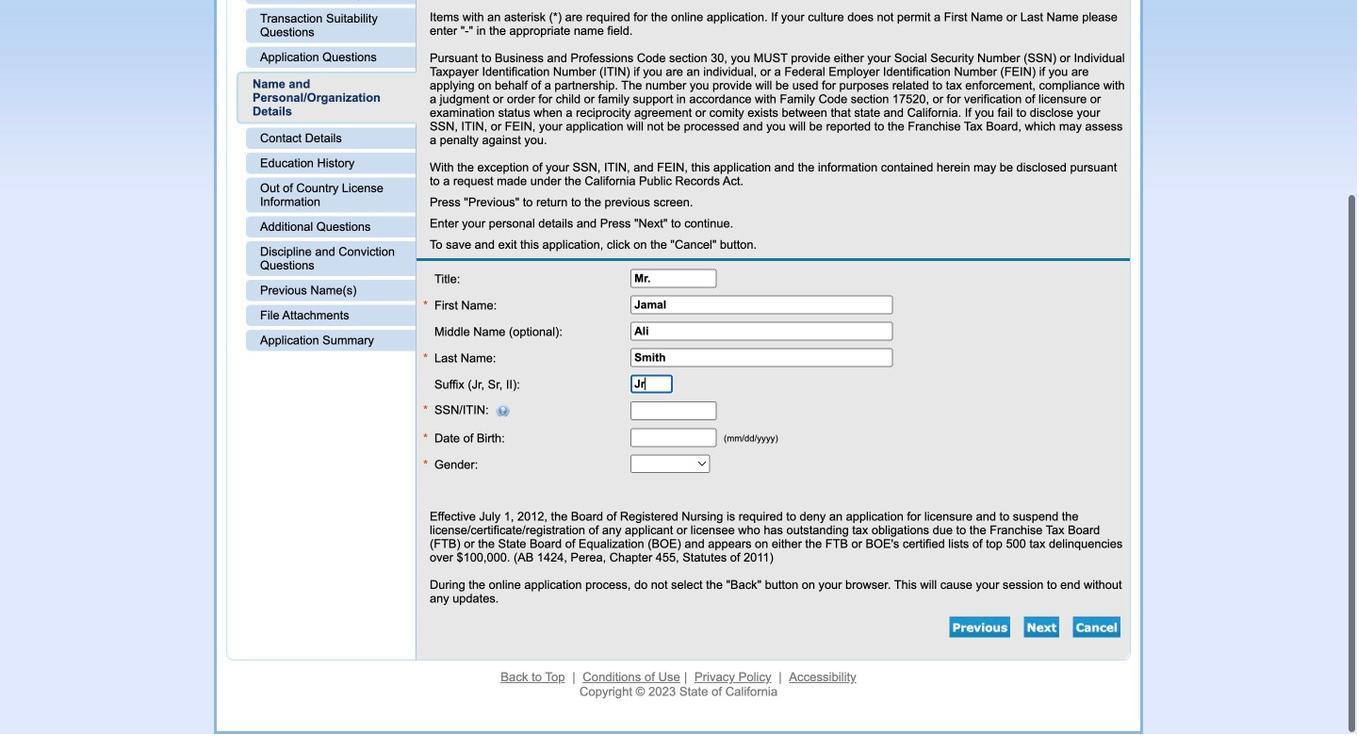 Task type: locate. For each thing, give the bounding box(es) containing it.
None text field
[[631, 295, 893, 314], [631, 348, 893, 367], [631, 375, 673, 393], [631, 401, 717, 420], [631, 428, 717, 447], [631, 295, 893, 314], [631, 348, 893, 367], [631, 375, 673, 393], [631, 401, 717, 420], [631, 428, 717, 447]]

None text field
[[631, 269, 717, 288], [631, 322, 893, 341], [631, 269, 717, 288], [631, 322, 893, 341]]

<small>disclosure of your social security number or individual taxpayer identification number is mandatory. section 30 of the business and professions code and public law 94-455 (42 usca 405 (c)(2)(c)) authorize collection of your social security number or individual taxpayer identification number.  your social security number or individual taxpayer identification numberwill be used exclusively for tax enforcement purposes, for purposes of compliance with any judgment or order for family support in accordance with section 11350.6 of the welfare and institutions code, or for verification of licensure, certification or examination status by a licensing or examination entity which utilizes a national examination and where licensure is reciprocal with the requesting state. if you fail to disclose your social security number or individual taxpayer identification number, your application for initial or renewal of licensure/certification will not be processed. you will be reported to the franchise tax board, who may assess a $100 penalty against you.</small> image
[[489, 405, 511, 417]]

None submit
[[950, 617, 1011, 638], [1024, 617, 1060, 638], [1073, 617, 1121, 638], [950, 617, 1011, 638], [1024, 617, 1060, 638], [1073, 617, 1121, 638]]



Task type: vqa. For each thing, say whether or not it's contained in the screenshot.
text field
yes



